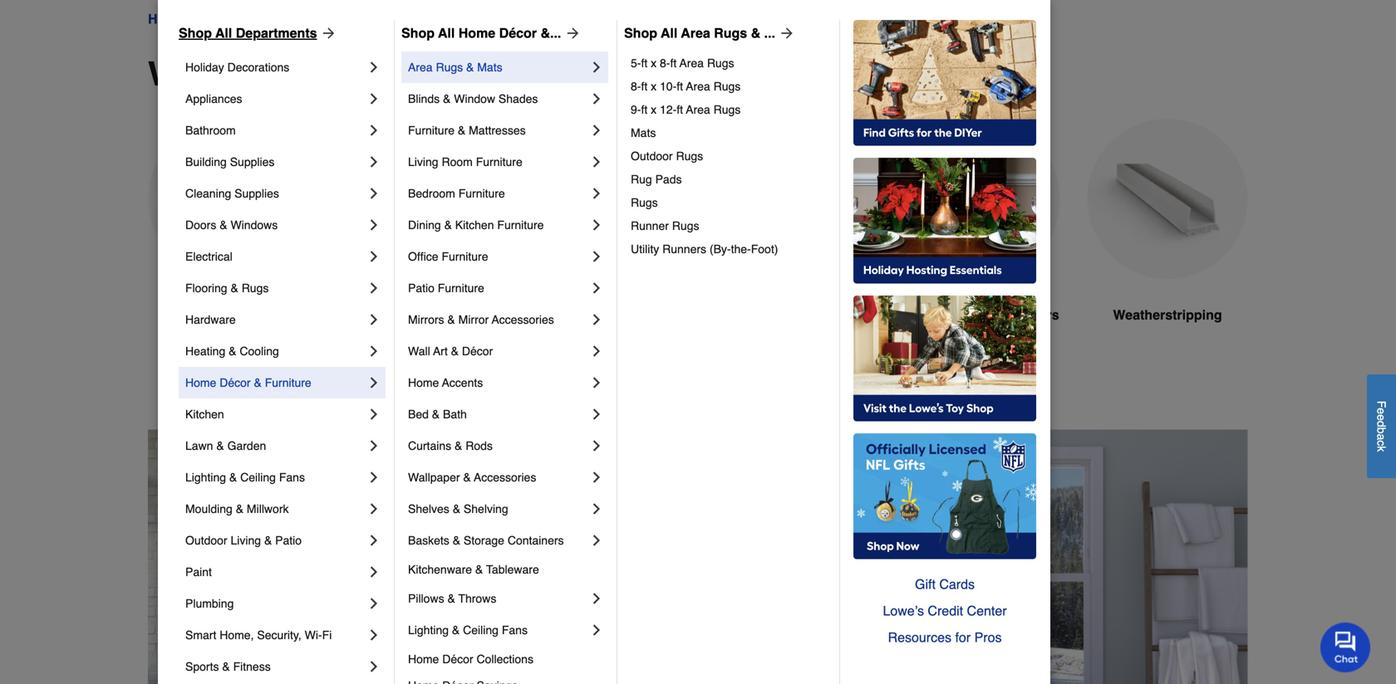 Task type: vqa. For each thing, say whether or not it's contained in the screenshot.
pm
no



Task type: describe. For each thing, give the bounding box(es) containing it.
home for home décor collections
[[408, 653, 439, 666]]

lowe's credit center
[[883, 604, 1007, 619]]

& left '...'
[[751, 25, 760, 41]]

home décor collections link
[[408, 646, 605, 673]]

& up "decorations"
[[257, 11, 266, 27]]

fi
[[322, 629, 332, 642]]

chevron right image for wall art & décor
[[588, 343, 605, 360]]

f
[[1375, 401, 1388, 408]]

bedroom
[[408, 187, 455, 200]]

& right sports
[[222, 661, 230, 674]]

all for area
[[661, 25, 677, 41]]

wallpaper
[[408, 471, 460, 484]]

& up shelves & shelving
[[463, 471, 471, 484]]

& left openers
[[992, 307, 1001, 323]]

blinds
[[408, 92, 440, 106]]

8-ft x 10-ft area rugs link
[[631, 75, 828, 98]]

shelves & shelving
[[408, 503, 508, 516]]

find gifts for the diyer. image
[[853, 20, 1036, 146]]

shop all area rugs & ... link
[[624, 23, 795, 43]]

lawn & garden
[[185, 440, 266, 453]]

& up blinds & window shades
[[466, 61, 474, 74]]

blinds & window shades
[[408, 92, 538, 106]]

window
[[454, 92, 495, 106]]

a black double-hung window with six panes. image
[[524, 119, 685, 279]]

shades
[[499, 92, 538, 106]]

outdoor living & patio
[[185, 534, 302, 548]]

sports & fitness
[[185, 661, 271, 674]]

0 vertical spatial 8-
[[660, 57, 670, 70]]

chevron right image for cleaning supplies
[[366, 185, 382, 202]]

chevron right image for building supplies
[[366, 154, 382, 170]]

rugs up 'pads'
[[676, 150, 703, 163]]

heating & cooling
[[185, 345, 279, 358]]

plumbing
[[185, 597, 234, 611]]

moulding & millwork
[[185, 503, 289, 516]]

visit the lowe's toy shop. image
[[853, 296, 1036, 422]]

...
[[764, 25, 775, 41]]

9-
[[631, 103, 641, 116]]

0 vertical spatial accessories
[[492, 313, 554, 327]]

5-ft x 8-ft area rugs
[[631, 57, 734, 70]]

0 horizontal spatial mats
[[477, 61, 502, 74]]

furniture up kitchen link in the bottom left of the page
[[265, 376, 311, 390]]

exterior doors
[[182, 307, 275, 323]]

blinds & window shades link
[[408, 83, 588, 115]]

1 vertical spatial windows & doors
[[148, 55, 432, 93]]

chevron right image for doors & windows
[[366, 217, 382, 233]]

collections
[[477, 653, 533, 666]]

& right art
[[451, 345, 459, 358]]

living inside 'link'
[[231, 534, 261, 548]]

chevron right image for kitchen
[[366, 406, 382, 423]]

chevron right image for mirrors & mirror accessories
[[588, 312, 605, 328]]

area up the 5-ft x 8-ft area rugs
[[681, 25, 710, 41]]

moulding & millwork link
[[185, 494, 366, 525]]

runner
[[631, 219, 669, 233]]

& down departments
[[303, 55, 327, 93]]

holiday
[[185, 61, 224, 74]]

bedroom furniture
[[408, 187, 505, 200]]

x for 12-
[[651, 103, 657, 116]]

pillows & throws
[[408, 592, 496, 606]]

center
[[967, 604, 1007, 619]]

outdoor for outdoor rugs
[[631, 150, 673, 163]]

cards
[[939, 577, 975, 592]]

& right lawn
[[216, 440, 224, 453]]

kitchenware & tableware
[[408, 563, 539, 577]]

arrow right image for shop all home décor &...
[[561, 25, 581, 42]]

shop all departments link
[[179, 23, 337, 43]]

d
[[1375, 421, 1388, 428]]

rods
[[466, 440, 493, 453]]

area for 5-ft x 8-ft area rugs
[[680, 57, 704, 70]]

advertisement region
[[148, 430, 1248, 685]]

resources for pros link
[[853, 625, 1036, 651]]

holiday hosting essentials. image
[[853, 158, 1036, 284]]

1 e from the top
[[1375, 408, 1388, 415]]

containers
[[508, 534, 564, 548]]

9-ft x 12-ft area rugs link
[[631, 98, 828, 121]]

& inside 'link'
[[264, 534, 272, 548]]

a piece of white weatherstripping. image
[[1087, 119, 1248, 279]]

rugs up hardware "link"
[[242, 282, 269, 295]]

windows up holiday decorations
[[199, 11, 253, 27]]

0 horizontal spatial lighting
[[185, 471, 226, 484]]

art
[[433, 345, 448, 358]]

chat invite button image
[[1320, 622, 1371, 673]]

chevron right image for holiday decorations
[[366, 59, 382, 76]]

chevron right image for office furniture
[[588, 248, 605, 265]]

chevron right image for hardware
[[366, 312, 382, 328]]

& up throws
[[475, 563, 483, 577]]

weatherstripping
[[1113, 307, 1222, 323]]

wall
[[408, 345, 430, 358]]

resources for pros
[[888, 630, 1002, 646]]

kitchenware
[[408, 563, 472, 577]]

tableware
[[486, 563, 539, 577]]

area rugs & mats
[[408, 61, 502, 74]]

chevron right image for smart home, security, wi-fi
[[366, 627, 382, 644]]

chevron right image for paint
[[366, 564, 382, 581]]

curtains
[[408, 440, 451, 453]]

0 vertical spatial windows & doors
[[199, 11, 305, 27]]

curtains & rods link
[[408, 430, 588, 462]]

a blue six-lite, two-panel, shaker-style exterior door. image
[[148, 119, 309, 279]]

& right dining
[[444, 219, 452, 232]]

wall art & décor link
[[408, 336, 588, 367]]

rugs inside "link"
[[631, 196, 658, 209]]

living room furniture
[[408, 155, 522, 169]]

& right bed
[[432, 408, 440, 421]]

utility runners (by-the-foot) link
[[631, 238, 828, 261]]

c
[[1375, 440, 1388, 446]]

b
[[1375, 428, 1388, 434]]

mirrors & mirror accessories link
[[408, 304, 588, 336]]

f e e d b a c k
[[1375, 401, 1388, 452]]

home décor collections
[[408, 653, 533, 666]]

outdoor rugs
[[631, 150, 703, 163]]

ft left 10-
[[641, 80, 648, 93]]

runners
[[662, 243, 706, 256]]

5-
[[631, 57, 641, 70]]

resources
[[888, 630, 951, 646]]

officially licensed n f l gifts. shop now. image
[[853, 434, 1036, 560]]

building
[[185, 155, 227, 169]]

utility runners (by-the-foot)
[[631, 243, 778, 256]]

weatherstripping link
[[1087, 119, 1248, 365]]

& up living room furniture
[[458, 124, 466, 137]]

area for 9-ft x 12-ft area rugs
[[686, 103, 710, 116]]

chevron right image for curtains & rods
[[588, 438, 605, 455]]

paint link
[[185, 557, 366, 588]]

windows & doors link
[[199, 9, 305, 29]]

departments
[[236, 25, 317, 41]]

wi-
[[305, 629, 322, 642]]

furniture down furniture & mattresses link on the top left of page
[[476, 155, 522, 169]]

smart home, security, wi-fi
[[185, 629, 332, 642]]

lawn
[[185, 440, 213, 453]]

chevron right image for appliances
[[366, 91, 382, 107]]

chevron right image for lighting & ceiling fans
[[366, 469, 382, 486]]

rugs up 8-ft x 10-ft area rugs link
[[707, 57, 734, 70]]

f e e d b a c k button
[[1367, 375, 1396, 478]]

office furniture link
[[408, 241, 588, 273]]

sports & fitness link
[[185, 651, 366, 683]]

storage
[[464, 534, 504, 548]]

windows up electrical 'link'
[[231, 219, 278, 232]]

smart
[[185, 629, 216, 642]]

appliances link
[[185, 83, 366, 115]]

décor down mirrors & mirror accessories
[[462, 345, 493, 358]]

chevron right image for pillows & throws
[[588, 591, 605, 607]]

office
[[408, 250, 438, 263]]

ft left 12-
[[641, 103, 648, 116]]

curtains & rods
[[408, 440, 493, 453]]

chevron right image for bathroom
[[366, 122, 382, 139]]

kitchen link
[[185, 399, 366, 430]]

gift
[[915, 577, 936, 592]]

lighting & ceiling fans link for lighting & ceiling fans's chevron right image
[[185, 462, 366, 494]]



Task type: locate. For each thing, give the bounding box(es) containing it.
1 horizontal spatial kitchen
[[455, 219, 494, 232]]

chevron right image for area rugs & mats
[[588, 59, 605, 76]]

outdoor for outdoor living & patio
[[185, 534, 227, 548]]

electrical
[[185, 250, 232, 263]]

fans up home décor collections link
[[502, 624, 528, 637]]

chevron right image for lighting & ceiling fans
[[588, 622, 605, 639]]

lighting & ceiling fans up home décor collections at left
[[408, 624, 528, 637]]

mats up blinds & window shades link
[[477, 61, 502, 74]]

& left rods
[[455, 440, 462, 453]]

holiday decorations link
[[185, 52, 366, 83]]

ft down 8-ft x 10-ft area rugs
[[677, 103, 683, 116]]

1 vertical spatial fans
[[502, 624, 528, 637]]

bathroom link
[[185, 115, 366, 146]]

the-
[[731, 243, 751, 256]]

0 vertical spatial outdoor
[[631, 150, 673, 163]]

utility
[[631, 243, 659, 256]]

a blue chamberlain garage door opener with two white light panels. image
[[899, 119, 1060, 279]]

accessories down curtains & rods link
[[474, 471, 536, 484]]

& down pillows & throws
[[452, 624, 460, 637]]

1 vertical spatial kitchen
[[185, 408, 224, 421]]

area up 9-ft x 12-ft area rugs
[[686, 80, 710, 93]]

1 horizontal spatial patio
[[408, 282, 435, 295]]

shelving
[[464, 503, 508, 516]]

all up the 5-ft x 8-ft area rugs
[[661, 25, 677, 41]]

0 horizontal spatial fans
[[279, 471, 305, 484]]

all up area rugs & mats
[[438, 25, 455, 41]]

home link
[[148, 9, 185, 29]]

living
[[408, 155, 438, 169], [231, 534, 261, 548]]

furniture up dining & kitchen furniture
[[458, 187, 505, 200]]

arrow right image inside shop all departments link
[[317, 25, 337, 42]]

0 vertical spatial lighting
[[185, 471, 226, 484]]

2 horizontal spatial arrow right image
[[775, 25, 795, 42]]

& left millwork
[[236, 503, 244, 516]]

hardware
[[185, 313, 236, 327]]

1 vertical spatial outdoor
[[185, 534, 227, 548]]

outdoor inside 'link'
[[185, 534, 227, 548]]

pros
[[974, 630, 1002, 646]]

kitchen up lawn
[[185, 408, 224, 421]]

chevron right image for blinds & window shades
[[588, 91, 605, 107]]

shop for shop all departments
[[179, 25, 212, 41]]

& left "mirror"
[[447, 313, 455, 327]]

1 horizontal spatial outdoor
[[631, 150, 673, 163]]

windows down shop all departments
[[148, 55, 293, 93]]

doors & windows
[[185, 219, 278, 232]]

home for home décor & furniture
[[185, 376, 216, 390]]

a barn door with a brown frame, three frosted glass panels, black hardware and a black track. image
[[711, 119, 873, 279]]

for
[[955, 630, 971, 646]]

lighting & ceiling fans link up collections at the left of page
[[408, 615, 588, 646]]

1 horizontal spatial fans
[[502, 624, 528, 637]]

0 vertical spatial lighting & ceiling fans
[[185, 471, 305, 484]]

chevron right image for plumbing
[[366, 596, 382, 612]]

heating & cooling link
[[185, 336, 366, 367]]

home accents link
[[408, 367, 588, 399]]

lawn & garden link
[[185, 430, 366, 462]]

accessories
[[492, 313, 554, 327], [474, 471, 536, 484]]

cleaning
[[185, 187, 231, 200]]

chevron right image for flooring & rugs
[[366, 280, 382, 297]]

chevron right image for outdoor living & patio
[[366, 533, 382, 549]]

1 vertical spatial lighting & ceiling fans
[[408, 624, 528, 637]]

0 horizontal spatial living
[[231, 534, 261, 548]]

0 vertical spatial fans
[[279, 471, 305, 484]]

furniture up the office furniture link
[[497, 219, 544, 232]]

furniture down dining & kitchen furniture
[[442, 250, 488, 263]]

& up exterior doors
[[231, 282, 238, 295]]

accessories down patio furniture link
[[492, 313, 554, 327]]

x left 10-
[[651, 80, 657, 93]]

décor left collections at the left of page
[[442, 653, 473, 666]]

doors & windows link
[[185, 209, 366, 241]]

x inside 5-ft x 8-ft area rugs link
[[651, 57, 657, 70]]

furniture up "mirror"
[[438, 282, 484, 295]]

furniture & mattresses link
[[408, 115, 588, 146]]

ft up 10-
[[670, 57, 677, 70]]

0 vertical spatial lighting & ceiling fans link
[[185, 462, 366, 494]]

2 shop from the left
[[401, 25, 435, 41]]

1 all from the left
[[215, 25, 232, 41]]

bed & bath
[[408, 408, 467, 421]]

chevron right image for dining & kitchen furniture
[[588, 217, 605, 233]]

flooring & rugs
[[185, 282, 269, 295]]

1 vertical spatial accessories
[[474, 471, 536, 484]]

chevron right image for furniture & mattresses
[[588, 122, 605, 139]]

area down 8-ft x 10-ft area rugs
[[686, 103, 710, 116]]

furniture down blinds
[[408, 124, 455, 137]]

x left 12-
[[651, 103, 657, 116]]

0 horizontal spatial 8-
[[631, 80, 641, 93]]

0 horizontal spatial shop
[[179, 25, 212, 41]]

ceiling up home décor collections at left
[[463, 624, 499, 637]]

furniture & mattresses
[[408, 124, 526, 137]]

0 vertical spatial supplies
[[230, 155, 275, 169]]

supplies up cleaning supplies at top left
[[230, 155, 275, 169]]

foot)
[[751, 243, 778, 256]]

kitchenware & tableware link
[[408, 557, 605, 583]]

chevron right image for bed & bath
[[588, 406, 605, 423]]

2 horizontal spatial shop
[[624, 25, 657, 41]]

chevron right image for sports & fitness
[[366, 659, 382, 676]]

arrow right image up area rugs & mats link
[[561, 25, 581, 42]]

pads
[[655, 173, 682, 186]]

windows & doors up "decorations"
[[199, 11, 305, 27]]

shop
[[179, 25, 212, 41], [401, 25, 435, 41], [624, 25, 657, 41]]

1 vertical spatial lighting
[[408, 624, 449, 637]]

& right blinds
[[443, 92, 451, 106]]

3 arrow right image from the left
[[775, 25, 795, 42]]

8-
[[660, 57, 670, 70], [631, 80, 641, 93]]

hardware link
[[185, 304, 366, 336]]

0 vertical spatial mats
[[477, 61, 502, 74]]

& left cooling
[[229, 345, 236, 358]]

shop all departments
[[179, 25, 317, 41]]

home accents
[[408, 376, 483, 390]]

pillows & throws link
[[408, 583, 588, 615]]

arrow right image for shop all area rugs & ...
[[775, 25, 795, 42]]

patio furniture link
[[408, 273, 588, 304]]

1 shop from the left
[[179, 25, 212, 41]]

x inside 9-ft x 12-ft area rugs link
[[651, 103, 657, 116]]

baskets
[[408, 534, 449, 548]]

chevron right image
[[366, 59, 382, 76], [588, 59, 605, 76], [366, 91, 382, 107], [588, 154, 605, 170], [366, 217, 382, 233], [588, 217, 605, 233], [366, 248, 382, 265], [366, 280, 382, 297], [588, 312, 605, 328], [366, 343, 382, 360], [588, 343, 605, 360], [366, 406, 382, 423], [588, 438, 605, 455], [588, 469, 605, 486], [366, 501, 382, 518], [588, 501, 605, 518], [588, 533, 605, 549], [366, 564, 382, 581], [588, 622, 605, 639], [366, 627, 382, 644], [366, 659, 382, 676]]

arrow right image inside 'shop all home décor &...' link
[[561, 25, 581, 42]]

outdoor up rug pads on the top
[[631, 150, 673, 163]]

area
[[681, 25, 710, 41], [680, 57, 704, 70], [408, 61, 433, 74], [686, 80, 710, 93], [686, 103, 710, 116]]

shop for shop all area rugs & ...
[[624, 25, 657, 41]]

electrical link
[[185, 241, 366, 273]]

mirror
[[458, 313, 489, 327]]

2 horizontal spatial all
[[661, 25, 677, 41]]

0 horizontal spatial outdoor
[[185, 534, 227, 548]]

windows inside 'link'
[[575, 307, 633, 323]]

garage doors & openers
[[900, 307, 1059, 323]]

doors
[[270, 11, 305, 27], [336, 55, 432, 93], [185, 219, 216, 232], [236, 307, 275, 323], [422, 307, 460, 323], [950, 307, 988, 323]]

décor down heating & cooling
[[220, 376, 251, 390]]

all for departments
[[215, 25, 232, 41]]

ceiling up millwork
[[240, 471, 276, 484]]

0 vertical spatial kitchen
[[455, 219, 494, 232]]

shop all home décor &... link
[[401, 23, 581, 43]]

arrow right image up 5-ft x 8-ft area rugs link
[[775, 25, 795, 42]]

0 vertical spatial patio
[[408, 282, 435, 295]]

& left the storage
[[453, 534, 460, 548]]

ft down the 5-ft x 8-ft area rugs
[[677, 80, 683, 93]]

windows & doors
[[199, 11, 305, 27], [148, 55, 432, 93]]

1 vertical spatial mats
[[631, 126, 656, 140]]

e up the b
[[1375, 415, 1388, 421]]

a white three-panel, craftsman-style, prehung interior door with doorframe and hinges. image
[[336, 119, 497, 279]]

home for home accents
[[408, 376, 439, 390]]

x for 10-
[[651, 80, 657, 93]]

patio furniture
[[408, 282, 484, 295]]

0 horizontal spatial lighting & ceiling fans link
[[185, 462, 366, 494]]

bed
[[408, 408, 429, 421]]

1 horizontal spatial lighting & ceiling fans
[[408, 624, 528, 637]]

0 horizontal spatial kitchen
[[185, 408, 224, 421]]

& right pillows
[[447, 592, 455, 606]]

chevron right image for patio furniture
[[588, 280, 605, 297]]

home,
[[220, 629, 254, 642]]

supplies for building supplies
[[230, 155, 275, 169]]

e up d
[[1375, 408, 1388, 415]]

2 arrow right image from the left
[[561, 25, 581, 42]]

1 horizontal spatial living
[[408, 155, 438, 169]]

throws
[[458, 592, 496, 606]]

pillows
[[408, 592, 444, 606]]

0 horizontal spatial lighting & ceiling fans
[[185, 471, 305, 484]]

accents
[[442, 376, 483, 390]]

lighting & ceiling fans link for lighting & ceiling fans chevron right icon
[[408, 615, 588, 646]]

lowe's credit center link
[[853, 598, 1036, 625]]

outdoor down moulding
[[185, 534, 227, 548]]

0 vertical spatial living
[[408, 155, 438, 169]]

exterior doors link
[[148, 119, 309, 365]]

furniture
[[408, 124, 455, 137], [476, 155, 522, 169], [458, 187, 505, 200], [497, 219, 544, 232], [442, 250, 488, 263], [438, 282, 484, 295], [265, 376, 311, 390]]

chevron right image for moulding & millwork
[[366, 501, 382, 518]]

& down cleaning supplies at top left
[[220, 219, 227, 232]]

baskets & storage containers link
[[408, 525, 588, 557]]

1 arrow right image from the left
[[317, 25, 337, 42]]

supplies down building supplies link at the left of the page
[[234, 187, 279, 200]]

supplies for cleaning supplies
[[234, 187, 279, 200]]

8- down the 5-
[[631, 80, 641, 93]]

chevron right image for wallpaper & accessories
[[588, 469, 605, 486]]

wallpaper & accessories
[[408, 471, 536, 484]]

windows & doors down departments
[[148, 55, 432, 93]]

living up bedroom
[[408, 155, 438, 169]]

rugs down rug
[[631, 196, 658, 209]]

& up moulding & millwork
[[229, 471, 237, 484]]

shop for shop all home décor &...
[[401, 25, 435, 41]]

shelves & shelving link
[[408, 494, 588, 525]]

1 vertical spatial living
[[231, 534, 261, 548]]

arrow right image
[[317, 25, 337, 42], [561, 25, 581, 42], [775, 25, 795, 42]]

rugs up blinds & window shades
[[436, 61, 463, 74]]

1 horizontal spatial arrow right image
[[561, 25, 581, 42]]

9-ft x 12-ft area rugs
[[631, 103, 741, 116]]

1 horizontal spatial all
[[438, 25, 455, 41]]

1 vertical spatial ceiling
[[463, 624, 499, 637]]

area up blinds
[[408, 61, 433, 74]]

arrow right image for shop all departments
[[317, 25, 337, 42]]

1 vertical spatial patio
[[275, 534, 302, 548]]

gift cards link
[[853, 572, 1036, 598]]

home for home
[[148, 11, 185, 27]]

plumbing link
[[185, 588, 366, 620]]

patio down the moulding & millwork link on the bottom of page
[[275, 534, 302, 548]]

1 horizontal spatial lighting & ceiling fans link
[[408, 615, 588, 646]]

rugs up 5-ft x 8-ft area rugs link
[[714, 25, 747, 41]]

& down millwork
[[264, 534, 272, 548]]

chevron right image for shelves & shelving
[[588, 501, 605, 518]]

0 horizontal spatial patio
[[275, 534, 302, 548]]

kitchen down bedroom furniture
[[455, 219, 494, 232]]

0 vertical spatial ceiling
[[240, 471, 276, 484]]

1 vertical spatial lighting & ceiling fans link
[[408, 615, 588, 646]]

home
[[148, 11, 185, 27], [458, 25, 495, 41], [185, 376, 216, 390], [408, 376, 439, 390], [408, 653, 439, 666]]

3 all from the left
[[661, 25, 677, 41]]

1 horizontal spatial ceiling
[[463, 624, 499, 637]]

1 vertical spatial 8-
[[631, 80, 641, 93]]

mats down 9-
[[631, 126, 656, 140]]

1 horizontal spatial 8-
[[660, 57, 670, 70]]

5-ft x 8-ft area rugs link
[[631, 52, 828, 75]]

2 all from the left
[[438, 25, 455, 41]]

security,
[[257, 629, 301, 642]]

x right the 5-
[[651, 57, 657, 70]]

chevron right image for living room furniture
[[588, 154, 605, 170]]

bed & bath link
[[408, 399, 588, 430]]

chevron right image
[[588, 91, 605, 107], [366, 122, 382, 139], [588, 122, 605, 139], [366, 154, 382, 170], [366, 185, 382, 202], [588, 185, 605, 202], [588, 248, 605, 265], [588, 280, 605, 297], [366, 312, 382, 328], [366, 375, 382, 391], [588, 375, 605, 391], [588, 406, 605, 423], [366, 438, 382, 455], [366, 469, 382, 486], [366, 533, 382, 549], [588, 591, 605, 607], [366, 596, 382, 612]]

lighting up moulding
[[185, 471, 226, 484]]

2 e from the top
[[1375, 415, 1388, 421]]

mats link
[[631, 121, 828, 145]]

chevron right image for electrical
[[366, 248, 382, 265]]

0 horizontal spatial arrow right image
[[317, 25, 337, 42]]

chevron right image for home accents
[[588, 375, 605, 391]]

lighting & ceiling fans link
[[185, 462, 366, 494], [408, 615, 588, 646]]

1 horizontal spatial lighting
[[408, 624, 449, 637]]

rugs up the mats link
[[713, 103, 741, 116]]

1 vertical spatial supplies
[[234, 187, 279, 200]]

2 x from the top
[[651, 80, 657, 93]]

8- up 10-
[[660, 57, 670, 70]]

0 horizontal spatial ceiling
[[240, 471, 276, 484]]

3 x from the top
[[651, 103, 657, 116]]

appliances
[[185, 92, 242, 106]]

rugs up 9-ft x 12-ft area rugs link
[[713, 80, 741, 93]]

x for 8-
[[651, 57, 657, 70]]

sports
[[185, 661, 219, 674]]

wall art & décor
[[408, 345, 493, 358]]

& down cooling
[[254, 376, 262, 390]]

2 vertical spatial x
[[651, 103, 657, 116]]

lighting & ceiling fans link up millwork
[[185, 462, 366, 494]]

1 horizontal spatial shop
[[401, 25, 435, 41]]

shop all home décor &...
[[401, 25, 561, 41]]

chevron right image for bedroom furniture
[[588, 185, 605, 202]]

area up 8-ft x 10-ft area rugs
[[680, 57, 704, 70]]

1 vertical spatial x
[[651, 80, 657, 93]]

heating
[[185, 345, 225, 358]]

chevron right image for lawn & garden
[[366, 438, 382, 455]]

décor left &... on the top left of page
[[499, 25, 537, 41]]

& right shelves
[[453, 503, 460, 516]]

all up holiday decorations
[[215, 25, 232, 41]]

flooring & rugs link
[[185, 273, 366, 304]]

chevron right image for heating & cooling
[[366, 343, 382, 360]]

patio inside 'link'
[[275, 534, 302, 548]]

x inside 8-ft x 10-ft area rugs link
[[651, 80, 657, 93]]

chevron right image for home décor & furniture
[[366, 375, 382, 391]]

living down moulding & millwork
[[231, 534, 261, 548]]

gift cards
[[915, 577, 975, 592]]

arrow right image up holiday decorations link
[[317, 25, 337, 42]]

0 horizontal spatial all
[[215, 25, 232, 41]]

0 vertical spatial x
[[651, 57, 657, 70]]

office furniture
[[408, 250, 488, 263]]

runner rugs
[[631, 219, 699, 233]]

mats
[[477, 61, 502, 74], [631, 126, 656, 140]]

chevron right image for baskets & storage containers
[[588, 533, 605, 549]]

bedroom furniture link
[[408, 178, 588, 209]]

8-ft x 10-ft area rugs
[[631, 80, 741, 93]]

patio up interior doors
[[408, 282, 435, 295]]

baskets & storage containers
[[408, 534, 564, 548]]

1 x from the top
[[651, 57, 657, 70]]

moulding
[[185, 503, 233, 516]]

shop up area rugs & mats
[[401, 25, 435, 41]]

all for home
[[438, 25, 455, 41]]

shop up 'holiday'
[[179, 25, 212, 41]]

lighting down pillows
[[408, 624, 449, 637]]

area for 8-ft x 10-ft area rugs
[[686, 80, 710, 93]]

(by-
[[710, 243, 731, 256]]

arrow right image inside shop all area rugs & ... link
[[775, 25, 795, 42]]

lighting & ceiling fans down garden
[[185, 471, 305, 484]]

3 shop from the left
[[624, 25, 657, 41]]

fans down lawn & garden link
[[279, 471, 305, 484]]

ft up 9-
[[641, 57, 648, 70]]

windows down utility
[[575, 307, 633, 323]]

1 horizontal spatial mats
[[631, 126, 656, 140]]

rugs up runners
[[672, 219, 699, 233]]

building supplies link
[[185, 146, 366, 178]]

k
[[1375, 446, 1388, 452]]



